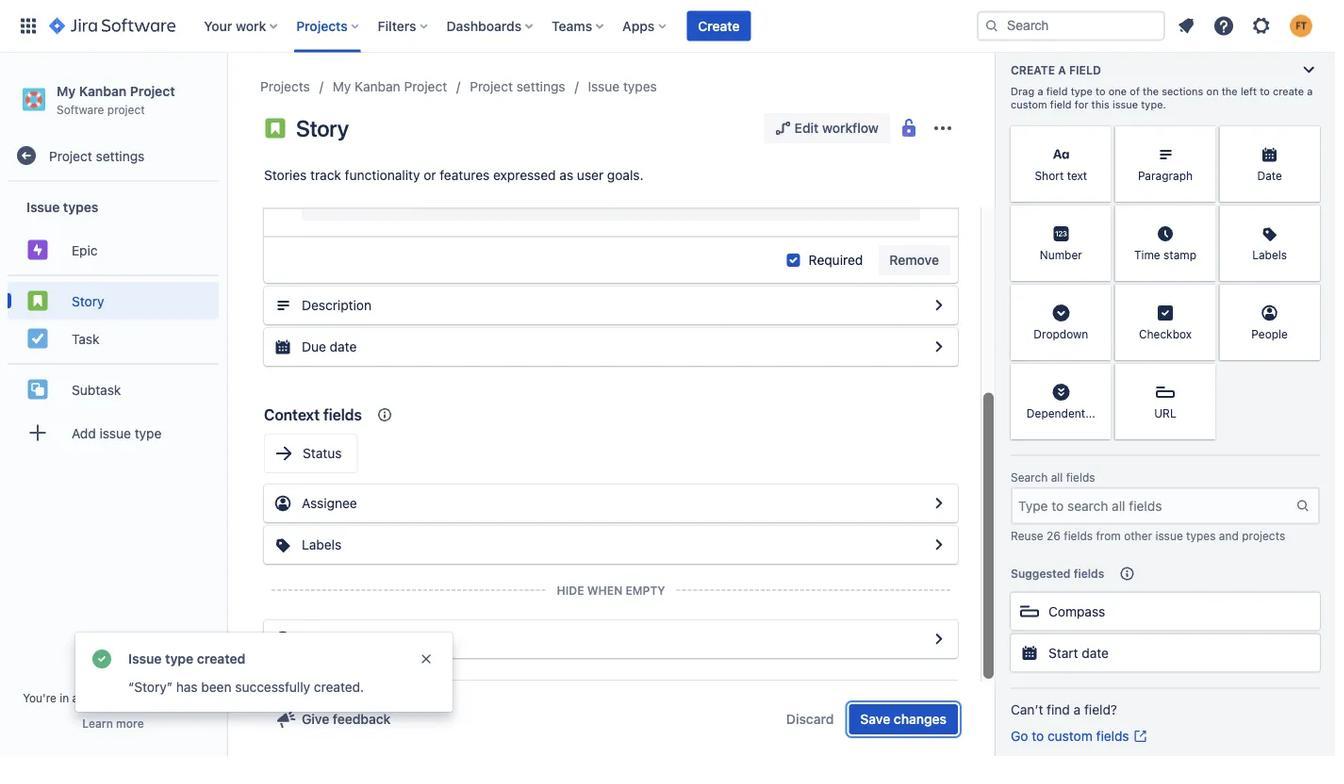 Task type: describe. For each thing, give the bounding box(es) containing it.
more information image for time stamp
[[1191, 208, 1214, 231]]

more
[[116, 717, 144, 730]]

dismiss image
[[419, 652, 434, 667]]

2 vertical spatial issue
[[128, 651, 162, 667]]

learn
[[82, 717, 113, 730]]

type.
[[1141, 99, 1166, 111]]

issue inside button
[[100, 425, 131, 441]]

give feedback button
[[264, 704, 402, 735]]

context
[[264, 406, 320, 424]]

all
[[1051, 472, 1063, 485]]

status
[[303, 446, 342, 461]]

project inside my kanban project software project
[[107, 103, 145, 116]]

2 vertical spatial field
[[1050, 99, 1072, 111]]

can't find a field?
[[1011, 702, 1117, 718]]

when
[[587, 584, 623, 597]]

create
[[1273, 86, 1304, 98]]

more information image for labels
[[1296, 208, 1318, 231]]

you're
[[23, 691, 56, 704]]

group containing story
[[8, 275, 219, 363]]

labels
[[353, 194, 389, 209]]

edit
[[795, 120, 819, 136]]

...
[[1086, 407, 1096, 420]]

primary element
[[11, 0, 977, 52]]

field for drag
[[1046, 86, 1068, 98]]

short text
[[1035, 169, 1088, 182]]

created.
[[314, 679, 364, 695]]

a right in
[[72, 691, 78, 704]]

add issue type button
[[8, 414, 219, 452]]

26
[[1047, 530, 1061, 543]]

a right drag
[[1038, 86, 1043, 98]]

people
[[1252, 328, 1288, 341]]

2 the from the left
[[1222, 86, 1238, 98]]

software
[[57, 103, 104, 116]]

0 vertical spatial settings
[[517, 79, 565, 94]]

feedback
[[333, 712, 391, 727]]

teams button
[[546, 11, 611, 41]]

task
[[72, 331, 99, 346]]

story inside group
[[72, 293, 104, 309]]

date for due date
[[330, 339, 357, 355]]

dependent
[[1027, 407, 1086, 420]]

0 horizontal spatial settings
[[96, 148, 145, 163]]

url
[[1155, 407, 1177, 420]]

suggested
[[1011, 568, 1071, 581]]

created
[[197, 651, 246, 667]]

assignee button
[[264, 485, 958, 522]]

discard button
[[775, 704, 845, 735]]

appswitcher icon image
[[17, 15, 40, 37]]

kanban for my kanban project
[[355, 79, 400, 94]]

0 vertical spatial project settings
[[470, 79, 565, 94]]

been
[[201, 679, 232, 695]]

issue types for issue types link
[[588, 79, 657, 94]]

field for create
[[1069, 64, 1101, 77]]

number
[[1040, 248, 1083, 262]]

start
[[1049, 645, 1078, 661]]

task link
[[8, 320, 219, 358]]

functionality
[[345, 167, 420, 183]]

date for start date
[[1082, 645, 1109, 661]]

hide
[[557, 584, 584, 597]]

due date button
[[264, 328, 958, 366]]

story link
[[8, 282, 219, 320]]

can't
[[1011, 702, 1043, 718]]

more information image for short text
[[1087, 129, 1110, 151]]

track
[[310, 167, 341, 183]]

2 vertical spatial types
[[1186, 530, 1216, 543]]

create button
[[687, 11, 751, 41]]

your
[[204, 18, 232, 33]]

projects button
[[291, 11, 367, 41]]

1 the from the left
[[1143, 86, 1159, 98]]

add issue type
[[72, 425, 162, 441]]

search
[[1011, 472, 1048, 485]]

drag
[[1011, 86, 1035, 98]]

create for create a field
[[1011, 64, 1055, 77]]

projects link
[[260, 75, 310, 98]]

one
[[1109, 86, 1127, 98]]

on
[[1207, 86, 1219, 98]]

1 horizontal spatial project
[[166, 691, 204, 704]]

for
[[1075, 99, 1089, 111]]

remove button
[[878, 245, 951, 275]]

projects
[[1242, 530, 1286, 543]]

my for my kanban project software project
[[57, 83, 76, 99]]

text
[[1067, 169, 1088, 182]]

field?
[[1085, 702, 1117, 718]]

due
[[302, 339, 326, 355]]

or
[[424, 167, 436, 183]]

open image
[[890, 190, 913, 213]]

my kanban project software project
[[57, 83, 175, 116]]

banner containing your work
[[0, 0, 1335, 53]]

project inside my kanban project software project
[[130, 83, 175, 99]]

compass
[[1049, 604, 1105, 620]]

time
[[1134, 248, 1161, 262]]

and
[[1219, 530, 1239, 543]]

settings image
[[1250, 15, 1273, 37]]

a down "search" field
[[1058, 64, 1066, 77]]

other
[[1124, 530, 1152, 543]]

a right find
[[1074, 702, 1081, 718]]

help image
[[1213, 15, 1235, 37]]

add issue type image
[[26, 422, 49, 444]]

save
[[860, 712, 890, 727]]

type inside drag a field type to one of the sections on the left to create a custom field for this issue type.
[[1071, 86, 1093, 98]]

success image
[[91, 648, 113, 671]]

learn more
[[82, 717, 144, 730]]

subtask link
[[8, 371, 219, 409]]

your work button
[[198, 11, 285, 41]]

suggested fields
[[1011, 568, 1105, 581]]

goals.
[[607, 167, 644, 183]]

work
[[236, 18, 266, 33]]

give
[[302, 712, 329, 727]]

project down software
[[49, 148, 92, 163]]



Task type: locate. For each thing, give the bounding box(es) containing it.
start date button
[[1011, 635, 1320, 672]]

project settings link
[[470, 75, 565, 98], [8, 137, 219, 175]]

from
[[1096, 530, 1121, 543]]

create a field
[[1011, 64, 1101, 77]]

date right start
[[1082, 645, 1109, 661]]

as
[[560, 167, 574, 183]]

go to custom fields
[[1011, 728, 1129, 744]]

1 vertical spatial type
[[135, 425, 162, 441]]

types for issue types link
[[623, 79, 657, 94]]

open field configuration image
[[928, 294, 951, 317], [928, 534, 951, 556]]

more information image for people
[[1296, 287, 1318, 310]]

a right create
[[1307, 86, 1313, 98]]

1 vertical spatial issue types
[[26, 199, 98, 214]]

0 vertical spatial labels
[[1253, 248, 1287, 262]]

1 open field configuration image from the top
[[928, 336, 951, 358]]

types down apps popup button
[[623, 79, 657, 94]]

2 horizontal spatial type
[[1071, 86, 1093, 98]]

the
[[1143, 86, 1159, 98], [1222, 86, 1238, 98]]

edit workflow
[[795, 120, 879, 136]]

types up epic
[[63, 199, 98, 214]]

issue down teams popup button
[[588, 79, 620, 94]]

filters
[[378, 18, 416, 33]]

banner
[[0, 0, 1335, 53]]

open field configuration image for reporter
[[928, 628, 951, 651]]

issue types down apps at the top
[[588, 79, 657, 94]]

stories track functionality or features expressed as user goals.
[[264, 167, 644, 183]]

0 vertical spatial type
[[1071, 86, 1093, 98]]

issue types inside group
[[26, 199, 98, 214]]

give feedback
[[302, 712, 391, 727]]

types left and
[[1186, 530, 1216, 543]]

1 vertical spatial settings
[[96, 148, 145, 163]]

workflow
[[822, 120, 879, 136]]

project left sidebar navigation icon
[[130, 83, 175, 99]]

more information image
[[1087, 129, 1110, 151], [1296, 129, 1318, 151], [1087, 208, 1110, 231]]

save changes button
[[849, 704, 958, 735]]

more information about the suggested fields image
[[1116, 563, 1139, 586]]

projects for projects popup button
[[296, 18, 348, 33]]

remove
[[890, 252, 939, 268]]

more information image for checkbox
[[1191, 287, 1214, 310]]

search image
[[985, 18, 1000, 33]]

date right due
[[330, 339, 357, 355]]

open field configuration image inside description button
[[928, 294, 951, 317]]

issue type icon image
[[264, 117, 287, 140]]

select labels
[[311, 194, 389, 209]]

1 horizontal spatial issue
[[128, 651, 162, 667]]

description
[[302, 298, 372, 313]]

date
[[1257, 169, 1282, 182]]

custom
[[1011, 99, 1047, 111], [1048, 728, 1093, 744]]

project down "filters" popup button
[[404, 79, 447, 94]]

2 vertical spatial open field configuration image
[[928, 628, 951, 651]]

dashboards button
[[441, 11, 540, 41]]

more options image
[[932, 117, 954, 140]]

more information image
[[1191, 129, 1214, 151], [1191, 208, 1214, 231], [1296, 208, 1318, 231], [1087, 287, 1110, 310], [1191, 287, 1214, 310], [1296, 287, 1318, 310], [1087, 366, 1110, 389]]

dependent ...
[[1027, 407, 1096, 420]]

1 open field configuration image from the top
[[928, 294, 951, 317]]

start date
[[1049, 645, 1109, 661]]

field up for
[[1069, 64, 1101, 77]]

group
[[8, 182, 219, 463], [8, 275, 219, 363]]

my inside my kanban project software project
[[57, 83, 76, 99]]

types
[[623, 79, 657, 94], [63, 199, 98, 214], [1186, 530, 1216, 543]]

checkbox
[[1139, 328, 1192, 341]]

open field configuration image inside the reporter button
[[928, 628, 951, 651]]

1 vertical spatial open field configuration image
[[928, 534, 951, 556]]

0 vertical spatial project settings link
[[470, 75, 565, 98]]

custom down the can't find a field?
[[1048, 728, 1093, 744]]

drag a field type to one of the sections on the left to create a custom field for this issue type.
[[1011, 86, 1313, 111]]

project inside my kanban project link
[[404, 79, 447, 94]]

type up for
[[1071, 86, 1093, 98]]

type down subtask link
[[135, 425, 162, 441]]

open field configuration image for due date
[[928, 336, 951, 358]]

1 vertical spatial custom
[[1048, 728, 1093, 744]]

0 horizontal spatial type
[[135, 425, 162, 441]]

None text field
[[311, 192, 315, 211]]

custom down drag
[[1011, 99, 1047, 111]]

fields left this link will be opened in a new tab image
[[1096, 728, 1129, 744]]

issue types up epic
[[26, 199, 98, 214]]

projects for projects link
[[260, 79, 310, 94]]

apps button
[[617, 11, 674, 41]]

settings down my kanban project software project on the left of the page
[[96, 148, 145, 163]]

the right on
[[1222, 86, 1238, 98]]

fields right the all
[[1066, 472, 1095, 485]]

fields left the more information about the context fields image
[[323, 406, 362, 424]]

0 vertical spatial date
[[330, 339, 357, 355]]

project
[[404, 79, 447, 94], [470, 79, 513, 94], [130, 83, 175, 99], [49, 148, 92, 163]]

0 vertical spatial story
[[296, 115, 349, 141]]

dashboards
[[447, 18, 522, 33]]

this
[[1092, 99, 1110, 111]]

short
[[1035, 169, 1064, 182]]

project settings down software
[[49, 148, 145, 163]]

create inside button
[[698, 18, 740, 33]]

left
[[1241, 86, 1257, 98]]

story up track
[[296, 115, 349, 141]]

project settings link down my kanban project software project on the left of the page
[[8, 137, 219, 175]]

reuse
[[1011, 530, 1044, 543]]

open field configuration image inside 'labels' button
[[928, 534, 951, 556]]

to right left
[[1260, 86, 1270, 98]]

the up type. at the top of the page
[[1143, 86, 1159, 98]]

notifications image
[[1175, 15, 1198, 37]]

add
[[72, 425, 96, 441]]

0 horizontal spatial labels
[[302, 537, 342, 553]]

successfully
[[235, 679, 310, 695]]

date inside 'button'
[[1082, 645, 1109, 661]]

dropdown
[[1034, 328, 1089, 341]]

filters button
[[372, 11, 435, 41]]

2 horizontal spatial to
[[1260, 86, 1270, 98]]

0 vertical spatial issue
[[1113, 99, 1138, 111]]

paragraph
[[1138, 169, 1193, 182]]

expressed
[[493, 167, 556, 183]]

1 vertical spatial create
[[1011, 64, 1055, 77]]

issue right add
[[100, 425, 131, 441]]

0 vertical spatial issue
[[588, 79, 620, 94]]

search all fields
[[1011, 472, 1095, 485]]

labels inside button
[[302, 537, 342, 553]]

custom inside drag a field type to one of the sections on the left to create a custom field for this issue type.
[[1011, 99, 1047, 111]]

more information image for number
[[1087, 208, 1110, 231]]

0 horizontal spatial issue
[[100, 425, 131, 441]]

1 vertical spatial field
[[1046, 86, 1068, 98]]

go to custom fields link
[[1011, 727, 1148, 746]]

more information image for paragraph
[[1191, 129, 1214, 151]]

0 vertical spatial create
[[698, 18, 740, 33]]

labels button
[[264, 526, 958, 564]]

more information image for date
[[1296, 129, 1318, 151]]

1 vertical spatial project settings
[[49, 148, 145, 163]]

1 horizontal spatial story
[[296, 115, 349, 141]]

1 horizontal spatial to
[[1096, 86, 1106, 98]]

type inside button
[[135, 425, 162, 441]]

1 horizontal spatial types
[[623, 79, 657, 94]]

changes
[[894, 712, 947, 727]]

open field configuration image inside assignee button
[[928, 492, 951, 515]]

projects inside popup button
[[296, 18, 348, 33]]

type up has
[[165, 651, 194, 667]]

0 horizontal spatial create
[[698, 18, 740, 33]]

0 vertical spatial types
[[623, 79, 657, 94]]

1 vertical spatial open field configuration image
[[928, 492, 951, 515]]

project right software
[[107, 103, 145, 116]]

0 horizontal spatial project settings
[[49, 148, 145, 163]]

fields right 26
[[1064, 530, 1093, 543]]

required
[[809, 252, 863, 268]]

0 horizontal spatial the
[[1143, 86, 1159, 98]]

0 vertical spatial open field configuration image
[[928, 336, 951, 358]]

project down the "primary" element
[[470, 79, 513, 94]]

labels up the people at right top
[[1253, 248, 1287, 262]]

issue up "story"
[[128, 651, 162, 667]]

0 horizontal spatial kanban
[[79, 83, 127, 99]]

0 horizontal spatial issue types
[[26, 199, 98, 214]]

1 horizontal spatial labels
[[1253, 248, 1287, 262]]

time stamp
[[1134, 248, 1197, 262]]

1 horizontal spatial project settings
[[470, 79, 565, 94]]

field down create a field
[[1046, 86, 1068, 98]]

go
[[1011, 728, 1028, 744]]

more information image down text
[[1087, 208, 1110, 231]]

1 vertical spatial issue
[[26, 199, 60, 214]]

0 horizontal spatial story
[[72, 293, 104, 309]]

my kanban project
[[333, 79, 447, 94]]

subtask
[[72, 382, 121, 397]]

date
[[330, 339, 357, 355], [1082, 645, 1109, 661]]

1 horizontal spatial project settings link
[[470, 75, 565, 98]]

projects up issue type icon
[[260, 79, 310, 94]]

settings
[[517, 79, 565, 94], [96, 148, 145, 163]]

1 vertical spatial date
[[1082, 645, 1109, 661]]

reporter
[[302, 631, 355, 647]]

open field configuration image inside due date button
[[928, 336, 951, 358]]

in
[[60, 691, 69, 704]]

issue inside issue types link
[[588, 79, 620, 94]]

more information image for dropdown
[[1087, 287, 1110, 310]]

issue inside drag a field type to one of the sections on the left to create a custom field for this issue type.
[[1113, 99, 1138, 111]]

0 horizontal spatial project settings link
[[8, 137, 219, 175]]

1 horizontal spatial type
[[165, 651, 194, 667]]

1 vertical spatial story
[[72, 293, 104, 309]]

sidebar navigation image
[[206, 75, 247, 113]]

more information image down this
[[1087, 129, 1110, 151]]

field
[[1069, 64, 1101, 77], [1046, 86, 1068, 98], [1050, 99, 1072, 111]]

my for my kanban project
[[333, 79, 351, 94]]

2 horizontal spatial issue
[[1156, 530, 1183, 543]]

1 vertical spatial labels
[[302, 537, 342, 553]]

this link will be opened in a new tab image
[[1133, 729, 1148, 744]]

1 horizontal spatial issue
[[1113, 99, 1138, 111]]

"story"
[[128, 679, 173, 695]]

open field configuration image for assignee
[[928, 492, 951, 515]]

2 vertical spatial issue
[[1156, 530, 1183, 543]]

assignee
[[302, 496, 357, 511]]

stories
[[264, 167, 307, 183]]

issue types for group containing issue types
[[26, 199, 98, 214]]

1 group from the top
[[8, 182, 219, 463]]

2 horizontal spatial issue
[[588, 79, 620, 94]]

Type to search all fields text field
[[1013, 489, 1296, 523]]

open field configuration image down remove button
[[928, 294, 951, 317]]

fields left more information about the suggested fields image on the right of the page
[[1074, 568, 1105, 581]]

a
[[1058, 64, 1066, 77], [1038, 86, 1043, 98], [1307, 86, 1313, 98], [72, 691, 78, 704], [1074, 702, 1081, 718]]

2 horizontal spatial types
[[1186, 530, 1216, 543]]

2 group from the top
[[8, 275, 219, 363]]

discard
[[786, 712, 834, 727]]

open field configuration image
[[928, 336, 951, 358], [928, 492, 951, 515], [928, 628, 951, 651]]

1 vertical spatial projects
[[260, 79, 310, 94]]

0 horizontal spatial date
[[330, 339, 357, 355]]

select
[[311, 194, 350, 209]]

managed
[[114, 691, 163, 704]]

date inside button
[[330, 339, 357, 355]]

to right the go
[[1032, 728, 1044, 744]]

create for create
[[698, 18, 740, 33]]

"story" has been successfully created.
[[128, 679, 364, 695]]

project settings
[[470, 79, 565, 94], [49, 148, 145, 163]]

1 horizontal spatial settings
[[517, 79, 565, 94]]

to up this
[[1096, 86, 1106, 98]]

2 open field configuration image from the top
[[928, 492, 951, 515]]

field left for
[[1050, 99, 1072, 111]]

settings down teams
[[517, 79, 565, 94]]

jira software image
[[49, 15, 176, 37], [49, 15, 176, 37]]

0 vertical spatial issue types
[[588, 79, 657, 94]]

project down 'issue type created'
[[166, 691, 204, 704]]

2 vertical spatial type
[[165, 651, 194, 667]]

0 vertical spatial projects
[[296, 18, 348, 33]]

issue up epic link at the top left of the page
[[26, 199, 60, 214]]

more information image down create
[[1296, 129, 1318, 151]]

issue right other
[[1156, 530, 1183, 543]]

kanban inside my kanban project software project
[[79, 83, 127, 99]]

my up software
[[57, 83, 76, 99]]

user
[[577, 167, 604, 183]]

kanban up software
[[79, 83, 127, 99]]

issue down one at the right
[[1113, 99, 1138, 111]]

due date
[[302, 339, 357, 355]]

2 open field configuration image from the top
[[928, 534, 951, 556]]

project settings down the "primary" element
[[470, 79, 565, 94]]

1 vertical spatial types
[[63, 199, 98, 214]]

fields inside go to custom fields link
[[1096, 728, 1129, 744]]

0 vertical spatial field
[[1069, 64, 1101, 77]]

1 horizontal spatial date
[[1082, 645, 1109, 661]]

issue types link
[[588, 75, 657, 98]]

Search field
[[977, 11, 1166, 41]]

1 vertical spatial issue
[[100, 425, 131, 441]]

edit workflow button
[[764, 113, 890, 143]]

open field configuration image for labels
[[928, 534, 951, 556]]

types for group containing issue types
[[63, 199, 98, 214]]

0 horizontal spatial my
[[57, 83, 76, 99]]

1 vertical spatial project
[[166, 691, 204, 704]]

group containing issue types
[[8, 182, 219, 463]]

0 vertical spatial custom
[[1011, 99, 1047, 111]]

0 horizontal spatial types
[[63, 199, 98, 214]]

create up drag
[[1011, 64, 1055, 77]]

1 horizontal spatial create
[[1011, 64, 1055, 77]]

create right apps popup button
[[698, 18, 740, 33]]

your profile and settings image
[[1290, 15, 1313, 37]]

open field configuration image for description
[[928, 294, 951, 317]]

0 vertical spatial open field configuration image
[[928, 294, 951, 317]]

find
[[1047, 702, 1070, 718]]

1 horizontal spatial my
[[333, 79, 351, 94]]

0 horizontal spatial to
[[1032, 728, 1044, 744]]

kanban down filters
[[355, 79, 400, 94]]

issue type created
[[128, 651, 246, 667]]

0 horizontal spatial issue
[[26, 199, 60, 214]]

more information about the context fields image
[[373, 404, 396, 426]]

1 horizontal spatial kanban
[[355, 79, 400, 94]]

1 horizontal spatial issue types
[[588, 79, 657, 94]]

project settings link down the "primary" element
[[470, 75, 565, 98]]

story up 'task'
[[72, 293, 104, 309]]

hide when empty
[[557, 584, 665, 597]]

1 vertical spatial project settings link
[[8, 137, 219, 175]]

issue
[[1113, 99, 1138, 111], [100, 425, 131, 441], [1156, 530, 1183, 543]]

1 horizontal spatial the
[[1222, 86, 1238, 98]]

you're in a team-managed project
[[23, 691, 204, 704]]

project
[[107, 103, 145, 116], [166, 691, 204, 704]]

0 vertical spatial project
[[107, 103, 145, 116]]

kanban for my kanban project software project
[[79, 83, 127, 99]]

projects right work
[[296, 18, 348, 33]]

my right projects link
[[333, 79, 351, 94]]

3 open field configuration image from the top
[[928, 628, 951, 651]]

types inside group
[[63, 199, 98, 214]]

open field configuration image left reuse
[[928, 534, 951, 556]]

labels down assignee
[[302, 537, 342, 553]]

0 horizontal spatial project
[[107, 103, 145, 116]]



Task type: vqa. For each thing, say whether or not it's contained in the screenshot.


